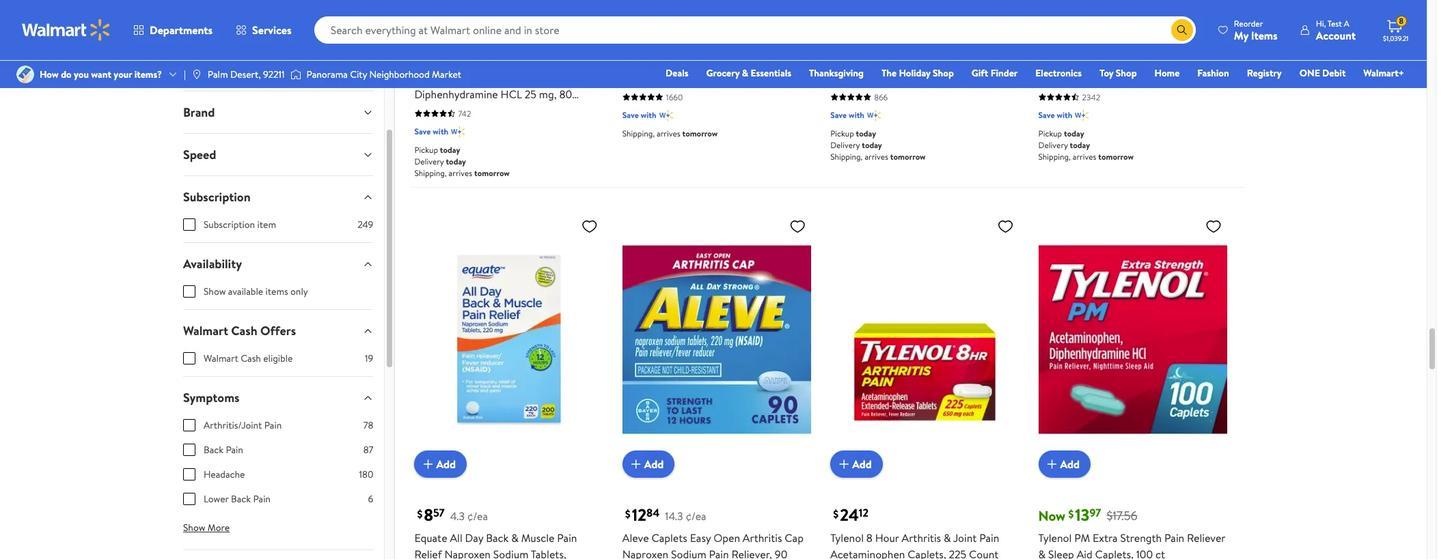 Task type: vqa. For each thing, say whether or not it's contained in the screenshot.
Extra
yes



Task type: locate. For each thing, give the bounding box(es) containing it.
subscription up the subscription item
[[183, 189, 251, 206]]

1 sodium from the left
[[493, 548, 529, 560]]

& inside $ 8 57 4.3 ¢/ea equate all day back & muscle pain relief naproxen sodium tablets
[[511, 532, 519, 547]]

¢/ea right 4.3
[[467, 510, 488, 525]]

2 horizontal spatial reliever
[[1188, 532, 1226, 547]]

arthritis right hour
[[902, 532, 942, 547]]

extra inside $ 6 78 13.6 ¢/ea goody's extra strength headache powder, 50 powder sticks
[[872, 54, 897, 69]]

add button up the 84
[[623, 452, 675, 479]]

arthritis inside the "$ 24 68 $4.67/oz voltaren topical arthritis medicine gel pain reliever for arthritis, 5.3 oz"
[[1117, 54, 1156, 69]]

500 right essentials at the top of page
[[792, 54, 811, 69]]

offers
[[260, 323, 296, 340]]

1 horizontal spatial delivery
[[831, 139, 860, 151]]

1 shop from the left
[[933, 66, 954, 80]]

pickup today delivery today shipping, arrives tomorrow down the 2342
[[1039, 128, 1134, 163]]

1 horizontal spatial walmart plus image
[[868, 109, 881, 122]]

1 horizontal spatial pickup
[[831, 128, 854, 139]]

8 left hour
[[867, 532, 873, 547]]

¢/ea right 13.6
[[886, 32, 907, 47]]

availability button
[[172, 243, 384, 285]]

12 up tylenol 8 hour arthritis & joint pain acetaminophen caplets, 225 count
[[859, 507, 869, 522]]

1 vertical spatial cash
[[241, 352, 261, 366]]

0 vertical spatial acetaminophen
[[456, 70, 530, 85]]

tylenol 8 hour arthritis & joint pain acetaminophen caplets, 225 count
[[831, 532, 1000, 560]]

$ inside the "$ 24 68 $4.67/oz voltaren topical arthritis medicine gel pain reliever for arthritis, 5.3 oz"
[[1042, 29, 1047, 44]]

caplets down 14.3
[[652, 532, 688, 547]]

None checkbox
[[183, 219, 196, 231], [183, 420, 196, 432], [183, 444, 196, 457], [183, 469, 196, 481], [183, 494, 196, 506], [183, 219, 196, 231], [183, 420, 196, 432], [183, 444, 196, 457], [183, 469, 196, 481], [183, 494, 196, 506]]

1 vertical spatial back
[[231, 493, 251, 507]]

0 horizontal spatial 97
[[647, 29, 659, 44]]

 image right |
[[191, 69, 202, 80]]

tomorrow for 6
[[891, 151, 926, 163]]

1 horizontal spatial 6
[[840, 27, 849, 50]]

12 up aleve
[[632, 504, 647, 527]]

back
[[204, 444, 224, 457], [231, 493, 251, 507], [486, 532, 509, 547]]

1 add button from the left
[[415, 452, 467, 479]]

tomorrow
[[683, 128, 718, 139], [891, 151, 926, 163], [1099, 151, 1134, 163], [475, 167, 510, 179]]

arthritis
[[1117, 54, 1156, 69], [743, 532, 782, 547], [902, 532, 942, 547]]

only
[[291, 285, 308, 299]]

2 horizontal spatial pickup
[[1039, 128, 1063, 139]]

strength up powder
[[899, 54, 941, 69]]

0 vertical spatial 6
[[840, 27, 849, 50]]

equate
[[415, 54, 448, 69], [415, 532, 448, 547]]

& inside now $ 13 97 $17.56 tylenol pm extra strength pain reliever & sleep aid caplets, 100 ct
[[1039, 548, 1046, 560]]

1 vertical spatial 78
[[364, 419, 374, 433]]

pickup
[[831, 128, 854, 139], [1039, 128, 1063, 139], [415, 144, 438, 156]]

pm inside $ 5 22 6.5 ¢/ea equate extra strength pain reliever pm caplets, acetaminophen 500 mg, diphenhydramine hcl 25 mg, 80 count
[[585, 54, 601, 69]]

show more
[[183, 522, 230, 535]]

add to favorites list, aleve caplets easy open arthritis cap naproxen sodium pain reliever, 90 count image
[[790, 218, 806, 235]]

shipping, for 24
[[1039, 151, 1071, 163]]

thanksgiving
[[809, 66, 864, 80]]

strength
[[478, 54, 519, 69], [686, 54, 728, 69], [899, 54, 941, 69], [1121, 532, 1162, 547]]

add up 13
[[1061, 458, 1080, 473]]

pickup today delivery today shipping, arrives tomorrow down 742
[[415, 144, 510, 179]]

save for $4.67/oz
[[1039, 109, 1055, 121]]

arthritis up arthritis,
[[1117, 54, 1156, 69]]

1 horizontal spatial caplets
[[730, 54, 766, 69]]

4 add from the left
[[1061, 458, 1080, 473]]

you
[[74, 68, 89, 81]]

24
[[1048, 27, 1067, 50], [840, 504, 859, 527]]

1 vertical spatial show
[[183, 522, 205, 535]]

symptoms group
[[183, 419, 374, 518]]

tylenol pm extra strength pain reliever & sleep aid caplets, 100 ct image
[[1039, 213, 1228, 468]]

8 for $ 8 57 4.3 ¢/ea equate all day back & muscle pain relief naproxen sodium tablets
[[424, 504, 434, 527]]

12
[[632, 504, 647, 527], [859, 507, 869, 522]]

0 vertical spatial back
[[204, 444, 224, 457]]

cash up walmart cash eligible
[[231, 323, 258, 340]]

tylenol down $ 24 12
[[831, 532, 864, 547]]

pain inside $ 8 57 4.3 ¢/ea equate all day back & muscle pain relief naproxen sodium tablets
[[557, 532, 577, 547]]

2 naproxen from the left
[[623, 548, 669, 560]]

0 vertical spatial 24
[[1048, 27, 1067, 50]]

1 horizontal spatial headache
[[943, 54, 991, 69]]

with down powder,
[[849, 109, 865, 121]]

1 vertical spatial 6
[[368, 493, 374, 507]]

add button up $ 24 12
[[831, 452, 883, 479]]

1 walmart plus image from the left
[[659, 109, 673, 122]]

$
[[417, 29, 423, 44], [625, 29, 631, 44], [834, 29, 839, 44], [1042, 29, 1047, 44], [417, 507, 423, 522], [625, 507, 631, 522], [834, 507, 839, 522], [1069, 507, 1074, 522]]

subscription button
[[172, 176, 384, 218]]

pain right joint
[[980, 532, 1000, 547]]

$ inside $ 19 97
[[625, 29, 631, 44]]

sodium down easy
[[671, 548, 707, 560]]

count down joint
[[970, 548, 999, 560]]

2 add from the left
[[645, 458, 664, 473]]

arthritis up reliever,
[[743, 532, 782, 547]]

Walmart Site-Wide search field
[[314, 16, 1196, 44]]

walmart plus image down 866
[[868, 109, 881, 122]]

equate for 5
[[415, 54, 448, 69]]

97 inside now $ 13 97 $17.56 tylenol pm extra strength pain reliever & sleep aid caplets, 100 ct
[[1090, 507, 1102, 522]]

equate inside $ 5 22 6.5 ¢/ea equate extra strength pain reliever pm caplets, acetaminophen 500 mg, diphenhydramine hcl 25 mg, 80 count
[[415, 54, 448, 69]]

sodium down muscle
[[493, 548, 529, 560]]

¢/ea for 12
[[686, 510, 707, 525]]

grocery
[[707, 66, 740, 80]]

arrives down 1660
[[657, 128, 681, 139]]

1 horizontal spatial acetaminophen
[[831, 548, 906, 560]]

shop
[[933, 66, 954, 80], [1116, 66, 1137, 80]]

brand
[[183, 104, 215, 121]]

walmart plus image for 6
[[868, 109, 881, 122]]

palm desert, 92211
[[208, 68, 285, 81]]

reorder
[[1235, 17, 1264, 29]]

2 horizontal spatial add to cart image
[[836, 457, 853, 473]]

78 left 13.6
[[849, 29, 861, 44]]

cash for eligible
[[241, 352, 261, 366]]

$ for $ 19 97
[[625, 29, 631, 44]]

add up 57
[[436, 458, 456, 473]]

0 vertical spatial walmart
[[183, 323, 228, 340]]

1 horizontal spatial arthritis
[[902, 532, 942, 547]]

with up 'shipping, arrives tomorrow' at the top left
[[641, 109, 657, 121]]

0 horizontal spatial 500
[[533, 70, 552, 85]]

sponsored for 24
[[1039, 12, 1076, 23]]

arrives down 866
[[865, 151, 889, 163]]

3 add from the left
[[853, 458, 872, 473]]

finder
[[991, 66, 1018, 80]]

2 sodium from the left
[[671, 548, 707, 560]]

1 horizontal spatial 97
[[1090, 507, 1102, 522]]

shop right holiday at top right
[[933, 66, 954, 80]]

0 horizontal spatial caplets,
[[415, 70, 453, 85]]

market
[[432, 68, 462, 81]]

1 horizontal spatial ad disclaimer and feedback for ingridsponsoredproducts image
[[1079, 12, 1090, 23]]

$ inside $ 24 12
[[834, 507, 839, 522]]

1 vertical spatial 97
[[1090, 507, 1102, 522]]

home link
[[1149, 66, 1186, 81]]

0 horizontal spatial acetaminophen
[[456, 70, 530, 85]]

tylenol inside tylenol extra strength caplets with 500 mg acetaminophen, 225 ct
[[623, 54, 656, 69]]

walmart plus image for 5
[[451, 125, 465, 139]]

acetaminophen inside $ 5 22 6.5 ¢/ea equate extra strength pain reliever pm caplets, acetaminophen 500 mg, diphenhydramine hcl 25 mg, 80 count
[[456, 70, 530, 85]]

powder
[[887, 70, 922, 85]]

¢/ea inside $ 12 84 14.3 ¢/ea aleve caplets easy open arthritis cap naproxen sodium pain reliever, 9
[[686, 510, 707, 525]]

save with for $4.67/oz
[[1039, 109, 1073, 121]]

742
[[458, 108, 471, 120]]

pain inside $ 5 22 6.5 ¢/ea equate extra strength pain reliever pm caplets, acetaminophen 500 mg, diphenhydramine hcl 25 mg, 80 count
[[522, 54, 542, 69]]

shop right for
[[1116, 66, 1137, 80]]

0 horizontal spatial 225
[[720, 70, 738, 85]]

shipping, for 5
[[415, 167, 447, 179]]

save down electronics
[[1039, 109, 1055, 121]]

¢/ea for 8
[[467, 510, 488, 525]]

equate inside $ 8 57 4.3 ¢/ea equate all day back & muscle pain relief naproxen sodium tablets
[[415, 532, 448, 547]]

add to cart image
[[420, 457, 436, 473], [628, 457, 645, 473], [836, 457, 853, 473]]

extra inside tylenol extra strength caplets with 500 mg acetaminophen, 225 ct
[[659, 54, 684, 69]]

a
[[1345, 17, 1350, 29]]

aleve caplets easy open arthritis cap naproxen sodium pain reliever, 90 count image
[[623, 213, 812, 468]]

1 vertical spatial reliever
[[1061, 70, 1100, 85]]

back right day
[[486, 532, 509, 547]]

reliever inside $ 5 22 6.5 ¢/ea equate extra strength pain reliever pm caplets, acetaminophen 500 mg, diphenhydramine hcl 25 mg, 80 count
[[544, 54, 583, 69]]

services button
[[224, 14, 303, 46]]

naproxen down aleve
[[623, 548, 669, 560]]

1 horizontal spatial walmart plus image
[[1076, 109, 1089, 122]]

0 vertical spatial reliever
[[544, 54, 583, 69]]

strength up 'acetaminophen,'
[[686, 54, 728, 69]]

pain right arthritis/joint
[[264, 419, 282, 433]]

equate down the 5
[[415, 54, 448, 69]]

acetaminophen,
[[640, 70, 718, 85]]

extra down $17.56
[[1093, 532, 1118, 547]]

80
[[560, 87, 572, 102]]

medicine
[[1159, 54, 1202, 69]]

fashion link
[[1192, 66, 1236, 81]]

¢/ea inside $ 6 78 13.6 ¢/ea goody's extra strength headache powder, 50 powder sticks
[[886, 32, 907, 47]]

1 horizontal spatial 500
[[792, 54, 811, 69]]

pickup down electronics
[[1039, 128, 1063, 139]]

all
[[450, 532, 463, 547]]

pain down open
[[709, 548, 729, 560]]

show right the show available items only option
[[204, 285, 226, 299]]

headache down back pain
[[204, 468, 245, 482]]

naproxen down day
[[445, 548, 491, 560]]

1 vertical spatial count
[[970, 548, 999, 560]]

extra up 'acetaminophen,'
[[659, 54, 684, 69]]

0 vertical spatial 19
[[632, 27, 647, 50]]

1 naproxen from the left
[[445, 548, 491, 560]]

search icon image
[[1177, 25, 1188, 36]]

price
[[183, 62, 210, 79]]

2 horizontal spatial caplets,
[[1096, 548, 1134, 560]]

0 horizontal spatial back
[[204, 444, 224, 457]]

1 horizontal spatial sodium
[[671, 548, 707, 560]]

2342
[[1083, 92, 1101, 103]]

save with for 19
[[623, 109, 657, 121]]

grocery & essentials link
[[700, 66, 798, 81]]

0 horizontal spatial 12
[[632, 504, 647, 527]]

walmart plus image down the 2342
[[1076, 109, 1089, 122]]

3 add button from the left
[[831, 452, 883, 479]]

2 equate from the top
[[415, 532, 448, 547]]

1 vertical spatial equate
[[415, 532, 448, 547]]

0 vertical spatial equate
[[415, 54, 448, 69]]

pickup for 5
[[415, 144, 438, 156]]

1 sponsored from the left
[[831, 12, 868, 23]]

225 left ct
[[720, 70, 738, 85]]

8 left 4.3
[[424, 504, 434, 527]]

2 shop from the left
[[1116, 66, 1137, 80]]

for
[[1102, 70, 1116, 85]]

6 down 180
[[368, 493, 374, 507]]

2 horizontal spatial arthritis
[[1117, 54, 1156, 69]]

cash inside dropdown button
[[231, 323, 258, 340]]

price tab
[[172, 49, 384, 91]]

2 walmart plus image from the left
[[1076, 109, 1089, 122]]

now $ 13 97 $17.56 tylenol pm extra strength pain reliever & sleep aid caplets, 100 ct
[[1039, 504, 1226, 560]]

back down arthritis/joint
[[204, 444, 224, 457]]

1 vertical spatial headache
[[204, 468, 245, 482]]

0 vertical spatial pm
[[585, 54, 601, 69]]

0 vertical spatial 78
[[849, 29, 861, 44]]

save down powder,
[[831, 109, 847, 121]]

tylenol inside tylenol 8 hour arthritis & joint pain acetaminophen caplets, 225 count
[[831, 532, 864, 547]]

save with down electronics link
[[1039, 109, 1073, 121]]

2 add to cart image from the left
[[628, 457, 645, 473]]

$ 24 12
[[834, 504, 869, 527]]

walmart down the walmart cash offers
[[204, 352, 238, 366]]

tylenol up mg
[[623, 54, 656, 69]]

¢/ea
[[467, 32, 488, 47], [886, 32, 907, 47], [467, 510, 488, 525], [686, 510, 707, 525]]

diphenhydramine
[[415, 87, 498, 102]]

equate for 8
[[415, 532, 448, 547]]

1 horizontal spatial add to cart image
[[628, 457, 645, 473]]

registry link
[[1241, 66, 1289, 81]]

2 horizontal spatial back
[[486, 532, 509, 547]]

symptoms tab
[[172, 377, 384, 419]]

0 horizontal spatial ad disclaimer and feedback for ingridsponsoredproducts image
[[871, 12, 882, 23]]

& left joint
[[944, 532, 951, 547]]

78 up 87
[[364, 419, 374, 433]]

hcl
[[501, 87, 522, 102]]

0 horizontal spatial 8
[[424, 504, 434, 527]]

walmart plus image
[[659, 109, 673, 122], [1076, 109, 1089, 122]]

1 horizontal spatial back
[[231, 493, 251, 507]]

add button up 57
[[415, 452, 467, 479]]

78 inside symptoms 'group'
[[364, 419, 374, 433]]

eligible
[[263, 352, 293, 366]]

tomorrow for 24
[[1099, 151, 1134, 163]]

 image
[[16, 66, 34, 83]]

2 vertical spatial reliever
[[1188, 532, 1226, 547]]

1 horizontal spatial 225
[[949, 548, 967, 560]]

¢/ea inside $ 8 57 4.3 ¢/ea equate all day back & muscle pain relief naproxen sodium tablets
[[467, 510, 488, 525]]

acetaminophen
[[456, 70, 530, 85], [831, 548, 906, 560]]

strength up hcl
[[478, 54, 519, 69]]

reliever inside the "$ 24 68 $4.67/oz voltaren topical arthritis medicine gel pain reliever for arthritis, 5.3 oz"
[[1061, 70, 1100, 85]]

2 ad disclaimer and feedback for ingridsponsoredproducts image from the left
[[1079, 12, 1090, 23]]

pain down voltaren
[[1039, 70, 1059, 85]]

deals
[[666, 66, 689, 80]]

day
[[465, 532, 484, 547]]

0 vertical spatial 8
[[1400, 15, 1404, 27]]

muscle
[[521, 532, 555, 547]]

save with for 6.5 ¢/ea
[[415, 126, 449, 137]]

count down diphenhydramine
[[415, 103, 444, 118]]

1 horizontal spatial 24
[[1048, 27, 1067, 50]]

$ inside $ 6 78 13.6 ¢/ea goody's extra strength headache powder, 50 powder sticks
[[834, 29, 839, 44]]

speed
[[183, 146, 216, 163]]

0 horizontal spatial headache
[[204, 468, 245, 482]]

subscription left item
[[204, 218, 255, 232]]

save with for 13.6 ¢/ea
[[831, 109, 865, 121]]

$ inside $ 5 22 6.5 ¢/ea equate extra strength pain reliever pm caplets, acetaminophen 500 mg, diphenhydramine hcl 25 mg, 80 count
[[417, 29, 423, 44]]

97 left $17.56
[[1090, 507, 1102, 522]]

¢/ea inside $ 5 22 6.5 ¢/ea equate extra strength pain reliever pm caplets, acetaminophen 500 mg, diphenhydramine hcl 25 mg, 80 count
[[467, 32, 488, 47]]

0 horizontal spatial pickup today delivery today shipping, arrives tomorrow
[[415, 144, 510, 179]]

sponsored up 68
[[1039, 12, 1076, 23]]

2 horizontal spatial tylenol
[[1039, 532, 1072, 547]]

add button up the now
[[1039, 452, 1091, 479]]

& right grocery
[[742, 66, 749, 80]]

pickup today delivery today shipping, arrives tomorrow down 866
[[831, 128, 926, 163]]

with for 24
[[1057, 109, 1073, 121]]

pain right "lower"
[[253, 493, 271, 507]]

1 horizontal spatial count
[[970, 548, 999, 560]]

extra up the 50
[[872, 54, 897, 69]]

 image for panorama
[[290, 68, 301, 81]]

add up the 84
[[645, 458, 664, 473]]

strength inside $ 5 22 6.5 ¢/ea equate extra strength pain reliever pm caplets, acetaminophen 500 mg, diphenhydramine hcl 25 mg, 80 count
[[478, 54, 519, 69]]

8 inside tylenol 8 hour arthritis & joint pain acetaminophen caplets, 225 count
[[867, 532, 873, 547]]

0 horizontal spatial count
[[415, 103, 444, 118]]

1 vertical spatial subscription
[[204, 218, 255, 232]]

& left muscle
[[511, 532, 519, 547]]

0 vertical spatial walmart plus image
[[868, 109, 881, 122]]

0 horizontal spatial tylenol
[[623, 54, 656, 69]]

0 horizontal spatial reliever
[[544, 54, 583, 69]]

0 vertical spatial subscription
[[183, 189, 251, 206]]

1 horizontal spatial tylenol
[[831, 532, 864, 547]]

1 add from the left
[[436, 458, 456, 473]]

arrives down the 2342
[[1073, 151, 1097, 163]]

reliever inside now $ 13 97 $17.56 tylenol pm extra strength pain reliever & sleep aid caplets, 100 ct
[[1188, 532, 1226, 547]]

1 horizontal spatial caplets,
[[908, 548, 947, 560]]

save with up 'shipping, arrives tomorrow' at the top left
[[623, 109, 657, 121]]

5.3
[[1164, 70, 1177, 85]]

equate up relief
[[415, 532, 448, 547]]

walmart plus image down 742
[[451, 125, 465, 139]]

naproxen inside $ 12 84 14.3 ¢/ea aleve caplets easy open arthritis cap naproxen sodium pain reliever, 9
[[623, 548, 669, 560]]

delivery for 24
[[1039, 139, 1068, 151]]

57
[[434, 507, 445, 522]]

pain right muscle
[[557, 532, 577, 547]]

1 ad disclaimer and feedback for ingridsponsoredproducts image from the left
[[871, 12, 882, 23]]

mg, right 25
[[539, 87, 557, 102]]

strength inside $ 6 78 13.6 ¢/ea goody's extra strength headache powder, 50 powder sticks
[[899, 54, 941, 69]]

0 horizontal spatial pickup
[[415, 144, 438, 156]]

0 horizontal spatial add to cart image
[[420, 457, 436, 473]]

1 vertical spatial pm
[[1075, 532, 1091, 547]]

1 vertical spatial 24
[[840, 504, 859, 527]]

acetaminophen down hour
[[831, 548, 906, 560]]

0 vertical spatial cash
[[231, 323, 258, 340]]

caplets
[[730, 54, 766, 69], [652, 532, 688, 547]]

1 horizontal spatial 12
[[859, 507, 869, 522]]

 image
[[290, 68, 301, 81], [191, 69, 202, 80]]

hi, test a account
[[1317, 17, 1356, 43]]

ad disclaimer and feedback for ingridsponsoredproducts image up 68
[[1079, 12, 1090, 23]]

caplets up ct
[[730, 54, 766, 69]]

walmart plus image up 'shipping, arrives tomorrow' at the top left
[[659, 109, 673, 122]]

now
[[1039, 508, 1066, 526]]

$ inside $ 12 84 14.3 ¢/ea aleve caplets easy open arthritis cap naproxen sodium pain reliever, 9
[[625, 507, 631, 522]]

back right "lower"
[[231, 493, 251, 507]]

walmart plus image
[[868, 109, 881, 122], [451, 125, 465, 139]]

1 horizontal spatial reliever
[[1061, 70, 1100, 85]]

pm
[[585, 54, 601, 69], [1075, 532, 1091, 547]]

arrives
[[657, 128, 681, 139], [865, 151, 889, 163], [1073, 151, 1097, 163], [449, 167, 473, 179]]

0 vertical spatial 97
[[647, 29, 659, 44]]

4 add button from the left
[[1039, 452, 1091, 479]]

2 horizontal spatial 8
[[1400, 15, 1404, 27]]

naproxen
[[445, 548, 491, 560], [623, 548, 669, 560]]

25
[[525, 87, 537, 102]]

|
[[184, 68, 186, 81]]

pain up 25
[[522, 54, 542, 69]]

1 vertical spatial 500
[[533, 70, 552, 85]]

with inside tylenol extra strength caplets with 500 mg acetaminophen, 225 ct
[[769, 54, 789, 69]]

sponsored up 13.6
[[831, 12, 868, 23]]

add button for $17.56
[[1039, 452, 1091, 479]]

0 horizontal spatial caplets
[[652, 532, 688, 547]]

pickup today delivery today shipping, arrives tomorrow for 6
[[831, 128, 926, 163]]

add to cart image
[[1044, 457, 1061, 473]]

pain up ct
[[1165, 532, 1185, 547]]

tylenol for 19
[[623, 54, 656, 69]]

50
[[871, 70, 884, 85]]

24 inside the "$ 24 68 $4.67/oz voltaren topical arthritis medicine gel pain reliever for arthritis, 5.3 oz"
[[1048, 27, 1067, 50]]

& inside tylenol 8 hour arthritis & joint pain acetaminophen caplets, 225 count
[[944, 532, 951, 547]]

with
[[769, 54, 789, 69], [641, 109, 657, 121], [849, 109, 865, 121], [1057, 109, 1073, 121], [433, 126, 449, 137]]

with down electronics link
[[1057, 109, 1073, 121]]

strength up the 100
[[1121, 532, 1162, 547]]

brand tab
[[172, 92, 384, 133]]

with for 5
[[433, 126, 449, 137]]

tylenol up sleep
[[1039, 532, 1072, 547]]

count inside $ 5 22 6.5 ¢/ea equate extra strength pain reliever pm caplets, acetaminophen 500 mg, diphenhydramine hcl 25 mg, 80 count
[[415, 103, 444, 118]]

arrives for 24
[[1073, 151, 1097, 163]]

$ for $ 24 68 $4.67/oz voltaren topical arthritis medicine gel pain reliever for arthritis, 5.3 oz
[[1042, 29, 1047, 44]]

arthritis inside $ 12 84 14.3 ¢/ea aleve caplets easy open arthritis cap naproxen sodium pain reliever, 9
[[743, 532, 782, 547]]

tab
[[172, 551, 384, 560]]

None checkbox
[[183, 353, 196, 365]]

add up $ 24 12
[[853, 458, 872, 473]]

sodium
[[493, 548, 529, 560], [671, 548, 707, 560]]

 image right 92211
[[290, 68, 301, 81]]

225 inside tylenol 8 hour arthritis & joint pain acetaminophen caplets, 225 count
[[949, 548, 967, 560]]

0 horizontal spatial 78
[[364, 419, 374, 433]]

0 horizontal spatial sponsored
[[831, 12, 868, 23]]

caplets inside $ 12 84 14.3 ¢/ea aleve caplets easy open arthritis cap naproxen sodium pain reliever, 9
[[652, 532, 688, 547]]

count
[[415, 103, 444, 118], [970, 548, 999, 560]]

0 horizontal spatial pm
[[585, 54, 601, 69]]

caplets,
[[415, 70, 453, 85], [908, 548, 947, 560], [1096, 548, 1134, 560]]

save with
[[623, 109, 657, 121], [831, 109, 865, 121], [1039, 109, 1073, 121], [415, 126, 449, 137]]

headache up sticks
[[943, 54, 991, 69]]

arthritis inside tylenol 8 hour arthritis & joint pain acetaminophen caplets, 225 count
[[902, 532, 942, 547]]

0 vertical spatial headache
[[943, 54, 991, 69]]

1 horizontal spatial  image
[[290, 68, 301, 81]]

1 vertical spatial walmart
[[204, 352, 238, 366]]

walmart inside dropdown button
[[183, 323, 228, 340]]

0 vertical spatial count
[[415, 103, 444, 118]]

2 vertical spatial back
[[486, 532, 509, 547]]

¢/ea right 14.3
[[686, 510, 707, 525]]

2 vertical spatial 8
[[867, 532, 873, 547]]

2 sponsored from the left
[[1039, 12, 1076, 23]]

0 horizontal spatial arthritis
[[743, 532, 782, 547]]

show inside button
[[183, 522, 205, 535]]

save down diphenhydramine
[[415, 126, 431, 137]]

add
[[436, 458, 456, 473], [645, 458, 664, 473], [853, 458, 872, 473], [1061, 458, 1080, 473]]

Show available items only checkbox
[[183, 286, 196, 298]]

1 vertical spatial caplets
[[652, 532, 688, 547]]

subscription inside subscription 'dropdown button'
[[183, 189, 251, 206]]

¢/ea right the 6.5
[[467, 32, 488, 47]]

ad disclaimer and feedback for ingridsponsoredproducts image
[[871, 12, 882, 23], [1079, 12, 1090, 23]]

extra down the 6.5
[[450, 54, 475, 69]]

22
[[433, 29, 445, 44]]

& left sleep
[[1039, 548, 1046, 560]]

0 horizontal spatial walmart plus image
[[659, 109, 673, 122]]

with down walmart site-wide search box
[[769, 54, 789, 69]]

walmart down the show available items only option
[[183, 323, 228, 340]]

delivery
[[831, 139, 860, 151], [1039, 139, 1068, 151], [415, 156, 444, 167]]

add button for 14.3 ¢/ea
[[623, 452, 675, 479]]

1 add to cart image from the left
[[420, 457, 436, 473]]

$ for $ 5 22 6.5 ¢/ea equate extra strength pain reliever pm caplets, acetaminophen 500 mg, diphenhydramine hcl 25 mg, 80 count
[[417, 29, 423, 44]]

fashion
[[1198, 66, 1230, 80]]

1 vertical spatial walmart plus image
[[451, 125, 465, 139]]

naproxen inside $ 8 57 4.3 ¢/ea equate all day back & muscle pain relief naproxen sodium tablets
[[445, 548, 491, 560]]

78 inside $ 6 78 13.6 ¢/ea goody's extra strength headache powder, 50 powder sticks
[[849, 29, 861, 44]]

0 horizontal spatial 6
[[368, 493, 374, 507]]

open
[[714, 532, 740, 547]]

easy
[[690, 532, 711, 547]]

500 up 25
[[533, 70, 552, 85]]

¢/ea for 5
[[467, 32, 488, 47]]

add for 4.3 ¢/ea
[[436, 458, 456, 473]]

tylenol 8 hour arthritis & joint pain acetaminophen caplets, 225 count image
[[831, 213, 1020, 468]]

0 horizontal spatial  image
[[191, 69, 202, 80]]

joint
[[954, 532, 977, 547]]

$ inside $ 8 57 4.3 ¢/ea equate all day back & muscle pain relief naproxen sodium tablets
[[417, 507, 423, 522]]

sponsored for 6
[[831, 12, 868, 23]]

2 add button from the left
[[623, 452, 675, 479]]

1 horizontal spatial pickup today delivery today shipping, arrives tomorrow
[[831, 128, 926, 163]]

8 for tylenol 8 hour arthritis & joint pain acetaminophen caplets, 225 count
[[867, 532, 873, 547]]

0 horizontal spatial 24
[[840, 504, 859, 527]]

1 equate from the top
[[415, 54, 448, 69]]

500 inside tylenol extra strength caplets with 500 mg acetaminophen, 225 ct
[[792, 54, 811, 69]]

pickup today delivery today shipping, arrives tomorrow for 24
[[1039, 128, 1134, 163]]

8 inside $ 8 57 4.3 ¢/ea equate all day back & muscle pain relief naproxen sodium tablets
[[424, 504, 434, 527]]

panorama
[[307, 68, 348, 81]]

reliever,
[[732, 548, 773, 560]]

sponsored
[[831, 12, 868, 23], [1039, 12, 1076, 23]]

0 horizontal spatial sodium
[[493, 548, 529, 560]]

count inside tylenol 8 hour arthritis & joint pain acetaminophen caplets, 225 count
[[970, 548, 999, 560]]

1 vertical spatial 225
[[949, 548, 967, 560]]

subscription for subscription
[[183, 189, 251, 206]]

0 horizontal spatial 19
[[365, 352, 374, 366]]

panorama city neighborhood market
[[307, 68, 462, 81]]



Task type: describe. For each thing, give the bounding box(es) containing it.
¢/ea for 6
[[886, 32, 907, 47]]

84
[[647, 507, 660, 522]]

caplets, inside now $ 13 97 $17.56 tylenol pm extra strength pain reliever & sleep aid caplets, 100 ct
[[1096, 548, 1134, 560]]

item
[[257, 218, 276, 232]]

thanksgiving link
[[803, 66, 870, 81]]

strength inside tylenol extra strength caplets with 500 mg acetaminophen, 225 ct
[[686, 54, 728, 69]]

pain inside $ 12 84 14.3 ¢/ea aleve caplets easy open arthritis cap naproxen sodium pain reliever, 9
[[709, 548, 729, 560]]

walmart cash eligible
[[204, 352, 293, 366]]

8 inside 8 $1,039.21
[[1400, 15, 1404, 27]]

cap
[[785, 532, 804, 547]]

24 for $ 24 12
[[840, 504, 859, 527]]

the holiday shop
[[882, 66, 954, 80]]

hour
[[876, 532, 900, 547]]

shop inside the holiday shop link
[[933, 66, 954, 80]]

pickup today delivery today shipping, arrives tomorrow for 5
[[415, 144, 510, 179]]

caplets inside tylenol extra strength caplets with 500 mg acetaminophen, 225 ct
[[730, 54, 766, 69]]

add button for 24
[[831, 452, 883, 479]]

tylenol inside now $ 13 97 $17.56 tylenol pm extra strength pain reliever & sleep aid caplets, 100 ct
[[1039, 532, 1072, 547]]

sticks
[[925, 70, 952, 85]]

the
[[882, 66, 897, 80]]

shop inside toy shop link
[[1116, 66, 1137, 80]]

available
[[228, 285, 263, 299]]

my
[[1235, 28, 1249, 43]]

100
[[1137, 548, 1154, 560]]

6 inside symptoms 'group'
[[368, 493, 374, 507]]

shipping, for 6
[[831, 151, 863, 163]]

walmart plus image for 19
[[659, 109, 673, 122]]

tomorrow for 5
[[475, 167, 510, 179]]

24 for $ 24 68 $4.67/oz voltaren topical arthritis medicine gel pain reliever for arthritis, 5.3 oz
[[1048, 27, 1067, 50]]

tylenol for 24
[[831, 532, 864, 547]]

reliever for $
[[1188, 532, 1226, 547]]

want
[[91, 68, 111, 81]]

$ 24 68 $4.67/oz voltaren topical arthritis medicine gel pain reliever for arthritis, 5.3 oz
[[1039, 27, 1221, 85]]

essentials
[[751, 66, 792, 80]]

6.5
[[450, 32, 464, 47]]

walmart cash offers button
[[172, 310, 384, 352]]

price button
[[172, 49, 384, 91]]

show for show more
[[183, 522, 205, 535]]

pain inside the "$ 24 68 $4.67/oz voltaren topical arthritis medicine gel pain reliever for arthritis, 5.3 oz"
[[1039, 70, 1059, 85]]

add to favorites list, equate all day back & muscle pain relief naproxen sodium tablets, 220mg, 200 count image
[[582, 218, 598, 235]]

500 inside $ 5 22 6.5 ¢/ea equate extra strength pain reliever pm caplets, acetaminophen 500 mg, diphenhydramine hcl 25 mg, 80 count
[[533, 70, 552, 85]]

toy shop
[[1100, 66, 1137, 80]]

mg
[[623, 70, 638, 85]]

$ 5 22 6.5 ¢/ea equate extra strength pain reliever pm caplets, acetaminophen 500 mg, diphenhydramine hcl 25 mg, 80 count
[[415, 27, 601, 118]]

12 inside $ 12 84 14.3 ¢/ea aleve caplets easy open arthritis cap naproxen sodium pain reliever, 9
[[632, 504, 647, 527]]

pain down arthritis/joint
[[226, 444, 243, 457]]

relief
[[415, 548, 442, 560]]

save for 13.6 ¢/ea
[[831, 109, 847, 121]]

12 inside $ 24 12
[[859, 507, 869, 522]]

save for 6.5 ¢/ea
[[415, 126, 431, 137]]

hi,
[[1317, 17, 1327, 29]]

5
[[424, 27, 433, 50]]

show for show available items only
[[204, 285, 226, 299]]

strength inside now $ 13 97 $17.56 tylenol pm extra strength pain reliever & sleep aid caplets, 100 ct
[[1121, 532, 1162, 547]]

1 vertical spatial 19
[[365, 352, 374, 366]]

show available items only
[[204, 285, 308, 299]]

pain inside now $ 13 97 $17.56 tylenol pm extra strength pain reliever & sleep aid caplets, 100 ct
[[1165, 532, 1185, 547]]

how
[[40, 68, 59, 81]]

powder,
[[831, 70, 869, 85]]

subscription for subscription item
[[204, 218, 255, 232]]

holiday
[[899, 66, 931, 80]]

the holiday shop link
[[876, 66, 960, 81]]

sodium inside $ 12 84 14.3 ¢/ea aleve caplets easy open arthritis cap naproxen sodium pain reliever, 9
[[671, 548, 707, 560]]

1 vertical spatial mg,
[[539, 87, 557, 102]]

headache inside symptoms 'group'
[[204, 468, 245, 482]]

 image for palm
[[191, 69, 202, 80]]

walmart cash offers tab
[[172, 310, 384, 352]]

caplets, inside $ 5 22 6.5 ¢/ea equate extra strength pain reliever pm caplets, acetaminophen 500 mg, diphenhydramine hcl 25 mg, 80 count
[[415, 70, 453, 85]]

arrives for 6
[[865, 151, 889, 163]]

arrives for 5
[[449, 167, 473, 179]]

add for $17.56
[[1061, 458, 1080, 473]]

speed button
[[172, 134, 384, 176]]

save for 19
[[623, 109, 639, 121]]

add for 14.3 ¢/ea
[[645, 458, 664, 473]]

92211
[[263, 68, 285, 81]]

caplets, inside tylenol 8 hour arthritis & joint pain acetaminophen caplets, 225 count
[[908, 548, 947, 560]]

180
[[359, 468, 374, 482]]

home
[[1155, 66, 1180, 80]]

gel
[[1205, 54, 1221, 69]]

13.6
[[866, 32, 884, 47]]

$ 6 78 13.6 ¢/ea goody's extra strength headache powder, 50 powder sticks
[[831, 27, 991, 85]]

$ 8 57 4.3 ¢/ea equate all day back & muscle pain relief naproxen sodium tablets
[[415, 504, 577, 560]]

97 inside $ 19 97
[[647, 29, 659, 44]]

$ inside now $ 13 97 $17.56 tylenol pm extra strength pain reliever & sleep aid caplets, 100 ct
[[1069, 507, 1074, 522]]

departments button
[[122, 14, 224, 46]]

249
[[358, 218, 374, 232]]

symptoms
[[183, 390, 240, 407]]

14.3
[[665, 510, 683, 525]]

gift
[[972, 66, 989, 80]]

extra inside $ 5 22 6.5 ¢/ea equate extra strength pain reliever pm caplets, acetaminophen 500 mg, diphenhydramine hcl 25 mg, 80 count
[[450, 54, 475, 69]]

grocery & essentials
[[707, 66, 792, 80]]

back pain
[[204, 444, 243, 457]]

electronics
[[1036, 66, 1082, 80]]

6 inside $ 6 78 13.6 ¢/ea goody's extra strength headache powder, 50 powder sticks
[[840, 27, 849, 50]]

pain inside tylenol 8 hour arthritis & joint pain acetaminophen caplets, 225 count
[[980, 532, 1000, 547]]

voltaren
[[1039, 54, 1079, 69]]

pm inside now $ 13 97 $17.56 tylenol pm extra strength pain reliever & sleep aid caplets, 100 ct
[[1075, 532, 1091, 547]]

1 horizontal spatial 19
[[632, 27, 647, 50]]

test
[[1328, 17, 1343, 29]]

add to favorites list, tylenol 8 hour arthritis & joint pain acetaminophen caplets, 225 count image
[[998, 218, 1014, 235]]

show more button
[[172, 518, 241, 539]]

items
[[266, 285, 288, 299]]

oz
[[1180, 70, 1193, 85]]

equate all day back & muscle pain relief naproxen sodium tablets, 220mg, 200 count image
[[415, 213, 604, 468]]

shipping, arrives tomorrow
[[623, 128, 718, 139]]

3 add to cart image from the left
[[836, 457, 853, 473]]

availability tab
[[172, 243, 384, 285]]

registry
[[1248, 66, 1282, 80]]

ct
[[741, 70, 752, 85]]

reliever for 24
[[1061, 70, 1100, 85]]

palm
[[208, 68, 228, 81]]

ad disclaimer and feedback for ingridsponsoredproducts image for 6
[[871, 12, 882, 23]]

pickup for 24
[[1039, 128, 1063, 139]]

225 inside tylenol extra strength caplets with 500 mg acetaminophen, 225 ct
[[720, 70, 738, 85]]

brand button
[[172, 92, 384, 133]]

$ for $ 24 12
[[834, 507, 839, 522]]

lower
[[204, 493, 229, 507]]

pickup for 6
[[831, 128, 854, 139]]

departments
[[150, 23, 213, 38]]

sodium inside $ 8 57 4.3 ¢/ea equate all day back & muscle pain relief naproxen sodium tablets
[[493, 548, 529, 560]]

arthritis,
[[1119, 70, 1161, 85]]

add to cart image for 8
[[420, 457, 436, 473]]

toy shop link
[[1094, 66, 1144, 81]]

acetaminophen inside tylenol 8 hour arthritis & joint pain acetaminophen caplets, 225 count
[[831, 548, 906, 560]]

with for 6
[[849, 109, 865, 121]]

1660
[[666, 92, 683, 103]]

aid
[[1077, 548, 1093, 560]]

items
[[1252, 28, 1278, 43]]

delivery for 6
[[831, 139, 860, 151]]

add to favorites list, tylenol pm extra strength pain reliever & sleep aid caplets, 100 ct image
[[1206, 218, 1222, 235]]

87
[[363, 444, 374, 457]]

$4.67/oz
[[1085, 32, 1124, 47]]

$ for $ 8 57 4.3 ¢/ea equate all day back & muscle pain relief naproxen sodium tablets
[[417, 507, 423, 522]]

do
[[61, 68, 72, 81]]

tylenol extra strength caplets with 500 mg acetaminophen, 225 ct
[[623, 54, 811, 85]]

walmart image
[[22, 19, 111, 41]]

symptoms button
[[172, 377, 384, 419]]

add for 24
[[853, 458, 872, 473]]

back inside $ 8 57 4.3 ¢/ea equate all day back & muscle pain relief naproxen sodium tablets
[[486, 532, 509, 547]]

delivery for 5
[[415, 156, 444, 167]]

headache inside $ 6 78 13.6 ¢/ea goody's extra strength headache powder, 50 powder sticks
[[943, 54, 991, 69]]

4.3
[[450, 510, 465, 525]]

how do you want your items?
[[40, 68, 162, 81]]

68
[[1067, 29, 1080, 44]]

ad disclaimer and feedback for ingridsponsoredproducts image for 24
[[1079, 12, 1090, 23]]

cash for offers
[[231, 323, 258, 340]]

subscription tab
[[172, 176, 384, 218]]

$ for $ 12 84 14.3 ¢/ea aleve caplets easy open arthritis cap naproxen sodium pain reliever, 9
[[625, 507, 631, 522]]

neighborhood
[[370, 68, 430, 81]]

walmart for walmart cash eligible
[[204, 352, 238, 366]]

walmart for walmart cash offers
[[183, 323, 228, 340]]

Search search field
[[314, 16, 1196, 44]]

add to cart image for 12
[[628, 457, 645, 473]]

gift finder
[[972, 66, 1018, 80]]

$ for $ 6 78 13.6 ¢/ea goody's extra strength headache powder, 50 powder sticks
[[834, 29, 839, 44]]

extra inside now $ 13 97 $17.56 tylenol pm extra strength pain reliever & sleep aid caplets, 100 ct
[[1093, 532, 1118, 547]]

add button for 4.3 ¢/ea
[[415, 452, 467, 479]]

reorder my items
[[1235, 17, 1278, 43]]

arthritis/joint
[[204, 419, 262, 433]]

sleep
[[1049, 548, 1075, 560]]

0 vertical spatial mg,
[[555, 70, 573, 85]]

walmart+
[[1364, 66, 1405, 80]]

speed tab
[[172, 134, 384, 176]]

walmart plus image for $4.67/oz
[[1076, 109, 1089, 122]]



